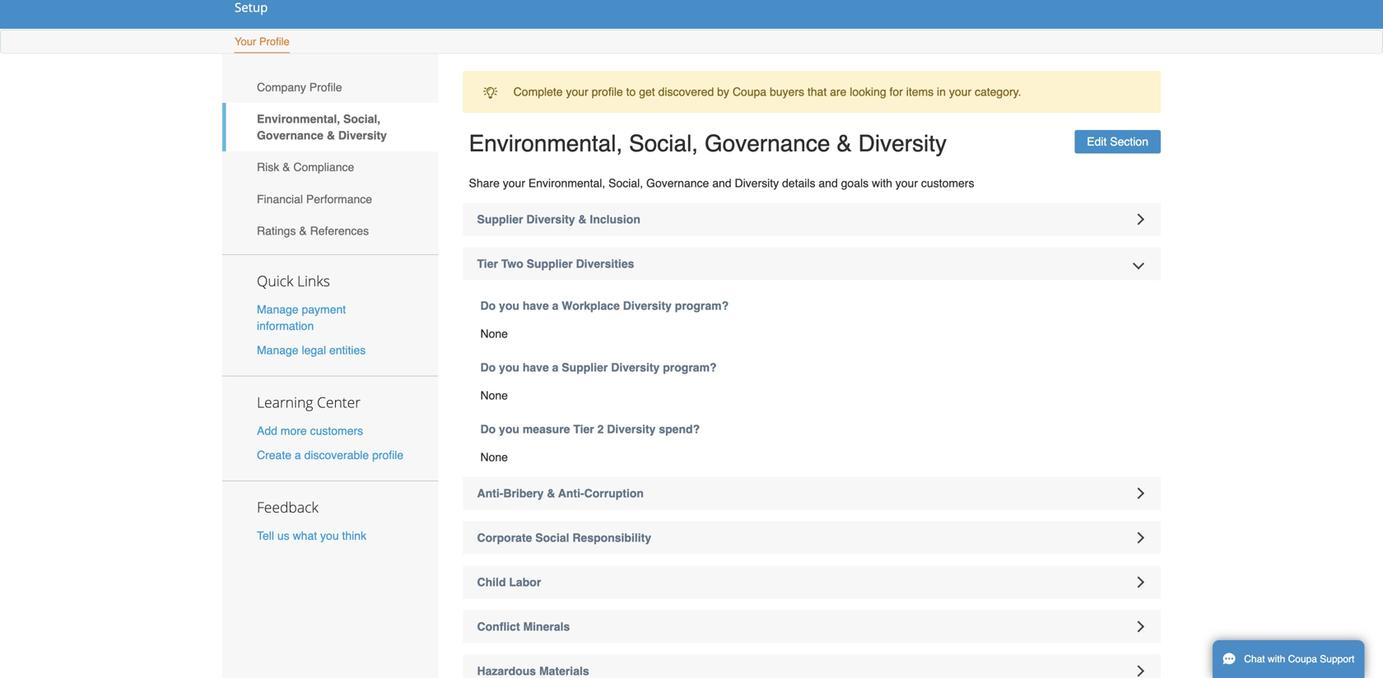 Task type: describe. For each thing, give the bounding box(es) containing it.
2 vertical spatial social,
[[609, 177, 643, 190]]

support
[[1320, 654, 1355, 665]]

financial performance
[[257, 192, 372, 206]]

diversity right workplace
[[623, 299, 672, 312]]

get
[[639, 85, 655, 99]]

corporate social responsibility button
[[463, 522, 1161, 555]]

performance
[[306, 192, 372, 206]]

by
[[717, 85, 729, 99]]

0 horizontal spatial environmental, social, governance & diversity
[[257, 112, 387, 142]]

1 horizontal spatial environmental, social, governance & diversity
[[469, 130, 947, 157]]

do you have a supplier diversity program?
[[480, 361, 717, 374]]

buyers
[[770, 85, 804, 99]]

corruption
[[584, 487, 644, 500]]

manage for manage legal entities
[[257, 344, 299, 357]]

to
[[626, 85, 636, 99]]

bribery
[[503, 487, 544, 500]]

share
[[469, 177, 500, 190]]

1 vertical spatial social,
[[629, 130, 698, 157]]

risk & compliance
[[257, 161, 354, 174]]

chat with coupa support button
[[1213, 641, 1365, 678]]

have for supplier
[[523, 361, 549, 374]]

inclusion
[[590, 213, 640, 226]]

ratings & references
[[257, 224, 369, 237]]

program? for do you have a workplace diversity program?
[[675, 299, 729, 312]]

your profile link
[[234, 32, 290, 53]]

complete your profile to get discovered by coupa buyers that are looking for items in your category. alert
[[463, 71, 1161, 113]]

profile for your profile
[[259, 35, 290, 48]]

child labor
[[477, 576, 541, 589]]

supplier inside dropdown button
[[477, 213, 523, 226]]

anti-bribery & anti-corruption
[[477, 487, 644, 500]]

create a discoverable profile link
[[257, 449, 404, 462]]

company
[[257, 81, 306, 94]]

edit
[[1087, 135, 1107, 148]]

2 and from the left
[[819, 177, 838, 190]]

references
[[310, 224, 369, 237]]

discoverable
[[304, 449, 369, 462]]

diversity inside supplier diversity & inclusion dropdown button
[[526, 213, 575, 226]]

hazardous materials heading
[[463, 655, 1161, 678]]

your profile
[[235, 35, 290, 48]]

conflict
[[477, 620, 520, 634]]

looking
[[850, 85, 886, 99]]

hazardous materials button
[[463, 655, 1161, 678]]

your
[[235, 35, 256, 48]]

for
[[890, 85, 903, 99]]

1 anti- from the left
[[477, 487, 503, 500]]

& up "risk & compliance" link
[[327, 129, 335, 142]]

hazardous
[[477, 665, 536, 678]]

company profile link
[[222, 71, 438, 103]]

learning
[[257, 393, 313, 412]]

manage payment information
[[257, 303, 346, 333]]

& inside dropdown button
[[547, 487, 555, 500]]

links
[[297, 271, 330, 291]]

diversity right 2
[[607, 423, 656, 436]]

manage legal entities link
[[257, 344, 366, 357]]

supplier diversity & inclusion button
[[463, 203, 1161, 236]]

do for do you have a supplier diversity program?
[[480, 361, 496, 374]]

two
[[501, 257, 523, 270]]

environmental, social, governance & diversity link
[[222, 103, 438, 151]]

company profile
[[257, 81, 342, 94]]

items
[[906, 85, 934, 99]]

conflict minerals
[[477, 620, 570, 634]]

program? for do you have a supplier diversity program?
[[663, 361, 717, 374]]

materials
[[539, 665, 589, 678]]

you for do you have a supplier diversity program?
[[499, 361, 519, 374]]

entities
[[329, 344, 366, 357]]

3 none from the top
[[480, 451, 508, 464]]

responsibility
[[573, 531, 651, 545]]

tier two supplier diversities
[[477, 257, 634, 270]]

you for do you measure tier 2 diversity spend?
[[499, 423, 519, 436]]

2 vertical spatial a
[[295, 449, 301, 462]]

what
[[293, 529, 317, 542]]

legal
[[302, 344, 326, 357]]

tell us what you think
[[257, 529, 366, 542]]

complete your profile to get discovered by coupa buyers that are looking for items in your category.
[[514, 85, 1021, 99]]

minerals
[[523, 620, 570, 634]]

that
[[808, 85, 827, 99]]

tell us what you think button
[[257, 528, 366, 544]]

diversity down the do you have a workplace diversity program?
[[611, 361, 660, 374]]

create
[[257, 449, 291, 462]]

compliance
[[293, 161, 354, 174]]

1 and from the left
[[712, 177, 732, 190]]

us
[[277, 529, 290, 542]]

tier two supplier diversities button
[[463, 247, 1161, 280]]

ratings & references link
[[222, 215, 438, 247]]

your right the share on the left of page
[[503, 177, 525, 190]]

2 vertical spatial supplier
[[562, 361, 608, 374]]

create a discoverable profile
[[257, 449, 404, 462]]



Task type: vqa. For each thing, say whether or not it's contained in the screenshot.
Learning
yes



Task type: locate. For each thing, give the bounding box(es) containing it.
a for workplace
[[552, 299, 559, 312]]

environmental, social, governance & diversity
[[257, 112, 387, 142], [469, 130, 947, 157]]

labor
[[509, 576, 541, 589]]

anti- up corporate social responsibility
[[558, 487, 584, 500]]

conflict minerals button
[[463, 611, 1161, 643]]

& right 'risk'
[[282, 161, 290, 174]]

social, down get
[[629, 130, 698, 157]]

discovered
[[658, 85, 714, 99]]

complete
[[514, 85, 563, 99]]

child
[[477, 576, 506, 589]]

and left details
[[712, 177, 732, 190]]

a
[[552, 299, 559, 312], [552, 361, 559, 374], [295, 449, 301, 462]]

edit section
[[1087, 135, 1149, 148]]

in
[[937, 85, 946, 99]]

2 manage from the top
[[257, 344, 299, 357]]

profile inside alert
[[592, 85, 623, 99]]

a right create
[[295, 449, 301, 462]]

1 vertical spatial with
[[1268, 654, 1285, 665]]

environmental, up supplier diversity & inclusion
[[528, 177, 605, 190]]

manage down information
[[257, 344, 299, 357]]

3 do from the top
[[480, 423, 496, 436]]

financial
[[257, 192, 303, 206]]

2 vertical spatial do
[[480, 423, 496, 436]]

1 vertical spatial program?
[[663, 361, 717, 374]]

tell
[[257, 529, 274, 542]]

0 horizontal spatial and
[[712, 177, 732, 190]]

1 horizontal spatial coupa
[[1288, 654, 1317, 665]]

0 vertical spatial social,
[[343, 112, 381, 126]]

1 vertical spatial environmental,
[[469, 130, 623, 157]]

0 vertical spatial supplier
[[477, 213, 523, 226]]

add more customers
[[257, 424, 363, 438]]

are
[[830, 85, 847, 99]]

1 horizontal spatial profile
[[309, 81, 342, 94]]

environmental,
[[257, 112, 340, 126], [469, 130, 623, 157], [528, 177, 605, 190]]

do you have a workplace diversity program?
[[480, 299, 729, 312]]

environmental, down company profile
[[257, 112, 340, 126]]

diversity left details
[[735, 177, 779, 190]]

manage payment information link
[[257, 303, 346, 333]]

1 horizontal spatial and
[[819, 177, 838, 190]]

manage for manage payment information
[[257, 303, 299, 316]]

0 vertical spatial environmental,
[[257, 112, 340, 126]]

2 do from the top
[[480, 361, 496, 374]]

corporate social responsibility heading
[[463, 522, 1161, 555]]

financial performance link
[[222, 183, 438, 215]]

0 horizontal spatial anti-
[[477, 487, 503, 500]]

2 vertical spatial none
[[480, 451, 508, 464]]

environmental, social, governance & diversity up 'compliance'
[[257, 112, 387, 142]]

child labor heading
[[463, 566, 1161, 599]]

learning center
[[257, 393, 361, 412]]

0 horizontal spatial with
[[872, 177, 892, 190]]

a up measure
[[552, 361, 559, 374]]

profile right discoverable
[[372, 449, 404, 462]]

0 vertical spatial with
[[872, 177, 892, 190]]

risk & compliance link
[[222, 151, 438, 183]]

environmental, down complete
[[469, 130, 623, 157]]

with right the 'goals'
[[872, 177, 892, 190]]

anti-bribery & anti-corruption heading
[[463, 477, 1161, 510]]

add more customers link
[[257, 424, 363, 438]]

1 vertical spatial do
[[480, 361, 496, 374]]

hazardous materials
[[477, 665, 589, 678]]

1 vertical spatial a
[[552, 361, 559, 374]]

coupa inside "button"
[[1288, 654, 1317, 665]]

with
[[872, 177, 892, 190], [1268, 654, 1285, 665]]

1 vertical spatial manage
[[257, 344, 299, 357]]

diversity down 'for'
[[858, 130, 947, 157]]

0 vertical spatial coupa
[[733, 85, 767, 99]]

0 horizontal spatial customers
[[310, 424, 363, 438]]

your right the 'goals'
[[896, 177, 918, 190]]

supplier diversity & inclusion
[[477, 213, 640, 226]]

1 manage from the top
[[257, 303, 299, 316]]

0 vertical spatial profile
[[592, 85, 623, 99]]

manage
[[257, 303, 299, 316], [257, 344, 299, 357]]

supplier right two
[[527, 257, 573, 270]]

corporate
[[477, 531, 532, 545]]

&
[[327, 129, 335, 142], [837, 130, 852, 157], [282, 161, 290, 174], [578, 213, 587, 226], [299, 224, 307, 237], [547, 487, 555, 500]]

1 vertical spatial customers
[[310, 424, 363, 438]]

with right chat
[[1268, 654, 1285, 665]]

more
[[281, 424, 307, 438]]

manage up information
[[257, 303, 299, 316]]

have down tier two supplier diversities
[[523, 299, 549, 312]]

governance
[[257, 129, 324, 142], [705, 130, 830, 157], [646, 177, 709, 190]]

supplier down the share on the left of page
[[477, 213, 523, 226]]

tier two supplier diversities heading
[[463, 247, 1161, 280]]

1 have from the top
[[523, 299, 549, 312]]

child labor button
[[463, 566, 1161, 599]]

you inside button
[[320, 529, 339, 542]]

conflict minerals heading
[[463, 611, 1161, 643]]

2 none from the top
[[480, 389, 508, 402]]

chat
[[1244, 654, 1265, 665]]

anti- up corporate
[[477, 487, 503, 500]]

1 horizontal spatial anti-
[[558, 487, 584, 500]]

section
[[1110, 135, 1149, 148]]

feedback
[[257, 498, 319, 517]]

have for workplace
[[523, 299, 549, 312]]

0 vertical spatial tier
[[477, 257, 498, 270]]

a for supplier
[[552, 361, 559, 374]]

1 vertical spatial none
[[480, 389, 508, 402]]

social, up inclusion
[[609, 177, 643, 190]]

do for do you measure tier 2 diversity spend?
[[480, 423, 496, 436]]

quick links
[[257, 271, 330, 291]]

quick
[[257, 271, 293, 291]]

0 horizontal spatial tier
[[477, 257, 498, 270]]

1 vertical spatial coupa
[[1288, 654, 1317, 665]]

have up measure
[[523, 361, 549, 374]]

tier
[[477, 257, 498, 270], [573, 423, 594, 436]]

0 vertical spatial program?
[[675, 299, 729, 312]]

diversities
[[576, 257, 634, 270]]

1 vertical spatial profile
[[372, 449, 404, 462]]

2 vertical spatial environmental,
[[528, 177, 605, 190]]

tier left two
[[477, 257, 498, 270]]

tier left 2
[[573, 423, 594, 436]]

environmental, social, governance & diversity up share your environmental, social, governance and diversity details and goals with your customers at the top of page
[[469, 130, 947, 157]]

0 vertical spatial none
[[480, 327, 508, 340]]

0 horizontal spatial profile
[[259, 35, 290, 48]]

none
[[480, 327, 508, 340], [480, 389, 508, 402], [480, 451, 508, 464]]

1 vertical spatial profile
[[309, 81, 342, 94]]

& right bribery in the bottom of the page
[[547, 487, 555, 500]]

payment
[[302, 303, 346, 316]]

0 vertical spatial do
[[480, 299, 496, 312]]

profile for company profile
[[309, 81, 342, 94]]

1 do from the top
[[480, 299, 496, 312]]

& inside dropdown button
[[578, 213, 587, 226]]

1 horizontal spatial tier
[[573, 423, 594, 436]]

and left the 'goals'
[[819, 177, 838, 190]]

coupa left support
[[1288, 654, 1317, 665]]

risk
[[257, 161, 279, 174]]

program?
[[675, 299, 729, 312], [663, 361, 717, 374]]

with inside chat with coupa support "button"
[[1268, 654, 1285, 665]]

ratings
[[257, 224, 296, 237]]

& right ratings
[[299, 224, 307, 237]]

supplier diversity & inclusion heading
[[463, 203, 1161, 236]]

1 vertical spatial have
[[523, 361, 549, 374]]

1 vertical spatial tier
[[573, 423, 594, 436]]

add
[[257, 424, 277, 438]]

do for do you have a workplace diversity program?
[[480, 299, 496, 312]]

coupa right by
[[733, 85, 767, 99]]

coupa inside alert
[[733, 85, 767, 99]]

your right complete
[[566, 85, 588, 99]]

1 none from the top
[[480, 327, 508, 340]]

profile right your
[[259, 35, 290, 48]]

2 have from the top
[[523, 361, 549, 374]]

anti-bribery & anti-corruption button
[[463, 477, 1161, 510]]

corporate social responsibility
[[477, 531, 651, 545]]

information
[[257, 320, 314, 333]]

2 anti- from the left
[[558, 487, 584, 500]]

workplace
[[562, 299, 620, 312]]

profile inside your profile link
[[259, 35, 290, 48]]

center
[[317, 393, 361, 412]]

1 horizontal spatial customers
[[921, 177, 974, 190]]

0 vertical spatial have
[[523, 299, 549, 312]]

0 horizontal spatial profile
[[372, 449, 404, 462]]

1 horizontal spatial profile
[[592, 85, 623, 99]]

share your environmental, social, governance and diversity details and goals with your customers
[[469, 177, 974, 190]]

manage legal entities
[[257, 344, 366, 357]]

a left workplace
[[552, 299, 559, 312]]

diversity up tier two supplier diversities
[[526, 213, 575, 226]]

0 vertical spatial manage
[[257, 303, 299, 316]]

coupa
[[733, 85, 767, 99], [1288, 654, 1317, 665]]

your
[[566, 85, 588, 99], [949, 85, 972, 99], [503, 177, 525, 190], [896, 177, 918, 190]]

details
[[782, 177, 816, 190]]

& left inclusion
[[578, 213, 587, 226]]

supplier
[[477, 213, 523, 226], [527, 257, 573, 270], [562, 361, 608, 374]]

profile
[[259, 35, 290, 48], [309, 81, 342, 94]]

diversity up "risk & compliance" link
[[338, 129, 387, 142]]

0 vertical spatial customers
[[921, 177, 974, 190]]

social, down the company profile link
[[343, 112, 381, 126]]

diversity
[[338, 129, 387, 142], [858, 130, 947, 157], [735, 177, 779, 190], [526, 213, 575, 226], [623, 299, 672, 312], [611, 361, 660, 374], [607, 423, 656, 436]]

your right in
[[949, 85, 972, 99]]

profile left to
[[592, 85, 623, 99]]

profile
[[592, 85, 623, 99], [372, 449, 404, 462]]

& up the 'goals'
[[837, 130, 852, 157]]

measure
[[523, 423, 570, 436]]

tier inside dropdown button
[[477, 257, 498, 270]]

customers
[[921, 177, 974, 190], [310, 424, 363, 438]]

social
[[535, 531, 569, 545]]

0 vertical spatial a
[[552, 299, 559, 312]]

1 vertical spatial supplier
[[527, 257, 573, 270]]

0 vertical spatial profile
[[259, 35, 290, 48]]

you
[[499, 299, 519, 312], [499, 361, 519, 374], [499, 423, 519, 436], [320, 529, 339, 542]]

supplier inside dropdown button
[[527, 257, 573, 270]]

you for do you have a workplace diversity program?
[[499, 299, 519, 312]]

1 horizontal spatial with
[[1268, 654, 1285, 665]]

profile inside the company profile link
[[309, 81, 342, 94]]

spend?
[[659, 423, 700, 436]]

do you measure tier 2 diversity spend?
[[480, 423, 700, 436]]

manage inside manage payment information
[[257, 303, 299, 316]]

diversity inside the environmental, social, governance & diversity link
[[338, 129, 387, 142]]

edit section link
[[1075, 130, 1161, 154]]

profile up the environmental, social, governance & diversity link
[[309, 81, 342, 94]]

chat with coupa support
[[1244, 654, 1355, 665]]

have
[[523, 299, 549, 312], [523, 361, 549, 374]]

anti-
[[477, 487, 503, 500], [558, 487, 584, 500]]

supplier up do you measure tier 2 diversity spend?
[[562, 361, 608, 374]]

0 horizontal spatial coupa
[[733, 85, 767, 99]]



